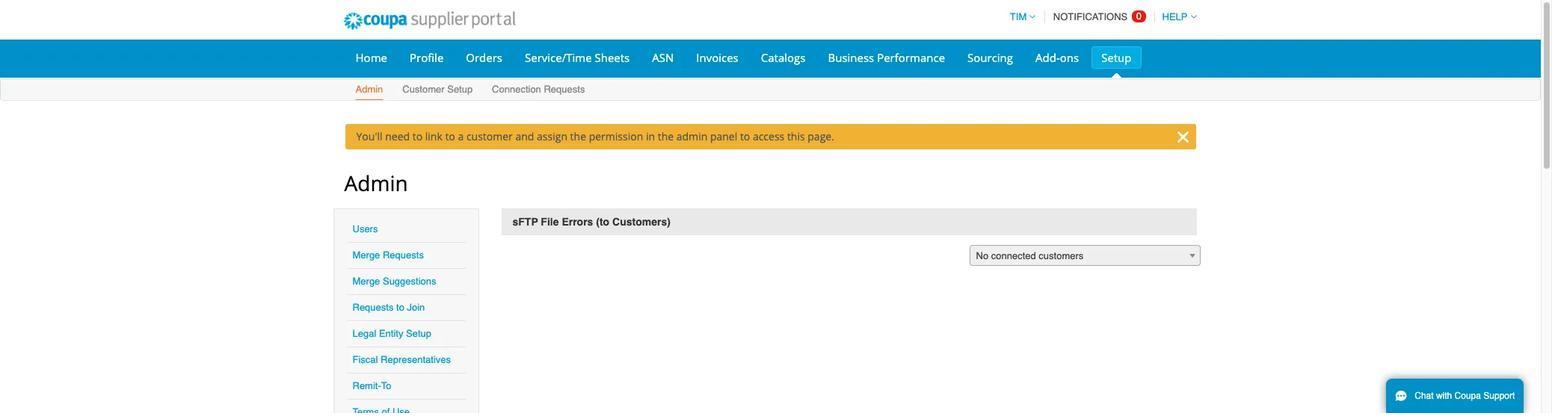 Task type: vqa. For each thing, say whether or not it's contained in the screenshot.
No connected customers
yes



Task type: describe. For each thing, give the bounding box(es) containing it.
1 horizontal spatial setup
[[447, 84, 473, 95]]

legal
[[353, 328, 376, 339]]

fiscal representatives link
[[353, 354, 451, 366]]

coupa
[[1455, 391, 1481, 402]]

admin
[[676, 129, 708, 144]]

fiscal representatives
[[353, 354, 451, 366]]

connection
[[492, 84, 541, 95]]

connected
[[991, 250, 1036, 262]]

home
[[356, 50, 387, 65]]

customer setup
[[402, 84, 473, 95]]

sftp file errors (to customers)
[[513, 216, 671, 228]]

errors
[[562, 216, 593, 228]]

you'll need to link to a customer and assign the permission in the admin panel to access this page.
[[356, 129, 834, 144]]

entity
[[379, 328, 403, 339]]

profile link
[[400, 46, 453, 69]]

to left "link"
[[413, 129, 423, 144]]

1 vertical spatial admin
[[344, 169, 408, 197]]

access
[[753, 129, 785, 144]]

remit-to
[[353, 381, 391, 392]]

sourcing link
[[958, 46, 1023, 69]]

legal entity setup
[[353, 328, 431, 339]]

2 vertical spatial setup
[[406, 328, 431, 339]]

no connected customers
[[976, 250, 1084, 262]]

catalogs
[[761, 50, 806, 65]]

to
[[381, 381, 391, 392]]

users
[[353, 224, 378, 235]]

add-
[[1036, 50, 1060, 65]]

you'll
[[356, 129, 383, 144]]

2 the from the left
[[658, 129, 674, 144]]

customer setup link
[[402, 81, 473, 100]]

panel
[[710, 129, 737, 144]]

requests for merge requests
[[383, 250, 424, 261]]

page.
[[808, 129, 834, 144]]

support
[[1484, 391, 1515, 402]]

to right panel
[[740, 129, 750, 144]]

notifications
[[1053, 11, 1130, 22]]

service/time sheets link
[[515, 46, 639, 69]]

asn
[[652, 50, 674, 65]]

setup link
[[1092, 46, 1141, 69]]

0 vertical spatial admin
[[356, 84, 383, 95]]

navigation containing tim
[[1003, 2, 1197, 31]]

users link
[[353, 224, 378, 235]]

No connected customers field
[[969, 245, 1200, 267]]

merge requests link
[[353, 250, 424, 261]]

requests for connection requests
[[544, 84, 585, 95]]

file
[[541, 216, 559, 228]]

to left a
[[445, 129, 455, 144]]

merge suggestions
[[353, 276, 436, 287]]

home link
[[346, 46, 397, 69]]

sourcing
[[968, 50, 1013, 65]]

2 horizontal spatial setup
[[1101, 50, 1132, 65]]

invoices link
[[687, 46, 748, 69]]

ons
[[1060, 50, 1079, 65]]

legal entity setup link
[[353, 328, 431, 339]]

No connected customers text field
[[970, 246, 1200, 267]]



Task type: locate. For each thing, give the bounding box(es) containing it.
setup down join
[[406, 328, 431, 339]]

permission
[[589, 129, 643, 144]]

this
[[787, 129, 805, 144]]

in
[[646, 129, 655, 144]]

setup right the customer
[[447, 84, 473, 95]]

join
[[407, 302, 425, 313]]

0 vertical spatial merge
[[353, 250, 380, 261]]

requests up suggestions
[[383, 250, 424, 261]]

requests to join link
[[353, 302, 425, 313]]

merge down users
[[353, 250, 380, 261]]

representatives
[[381, 354, 451, 366]]

2 merge from the top
[[353, 276, 380, 287]]

merge for merge suggestions
[[353, 276, 380, 287]]

merge requests
[[353, 250, 424, 261]]

business
[[828, 50, 874, 65]]

1 merge from the top
[[353, 250, 380, 261]]

1 vertical spatial merge
[[353, 276, 380, 287]]

assign
[[537, 129, 567, 144]]

service/time sheets
[[525, 50, 630, 65]]

profile
[[410, 50, 444, 65]]

service/time
[[525, 50, 592, 65]]

customers
[[1039, 250, 1084, 262]]

orders link
[[456, 46, 512, 69]]

tim link
[[1003, 11, 1036, 22]]

1 horizontal spatial the
[[658, 129, 674, 144]]

0 vertical spatial requests
[[544, 84, 585, 95]]

(to
[[596, 216, 609, 228]]

admin link
[[355, 81, 384, 100]]

notifications link
[[1047, 2, 1149, 31]]

business performance link
[[818, 46, 955, 69]]

link
[[425, 129, 442, 144]]

asn link
[[642, 46, 684, 69]]

0 horizontal spatial setup
[[406, 328, 431, 339]]

navigation
[[1003, 2, 1197, 31]]

remit-to link
[[353, 381, 391, 392]]

no
[[976, 250, 989, 262]]

setup down "notifications" link
[[1101, 50, 1132, 65]]

the right "assign"
[[570, 129, 586, 144]]

need
[[385, 129, 410, 144]]

a
[[458, 129, 464, 144]]

1 vertical spatial requests
[[383, 250, 424, 261]]

remit-
[[353, 381, 381, 392]]

requests down 'service/time'
[[544, 84, 585, 95]]

sftp
[[513, 216, 538, 228]]

admin down home link
[[356, 84, 383, 95]]

requests up legal
[[353, 302, 394, 313]]

to left join
[[396, 302, 404, 313]]

the right the in
[[658, 129, 674, 144]]

admin down you'll
[[344, 169, 408, 197]]

admin
[[356, 84, 383, 95], [344, 169, 408, 197]]

chat with coupa support button
[[1386, 379, 1524, 413]]

setup
[[1101, 50, 1132, 65], [447, 84, 473, 95], [406, 328, 431, 339]]

merge suggestions link
[[353, 276, 436, 287]]

invoices
[[696, 50, 739, 65]]

to
[[413, 129, 423, 144], [445, 129, 455, 144], [740, 129, 750, 144], [396, 302, 404, 313]]

business performance
[[828, 50, 945, 65]]

merge down merge requests link
[[353, 276, 380, 287]]

tim
[[1010, 11, 1027, 22]]

0 horizontal spatial the
[[570, 129, 586, 144]]

customer
[[402, 84, 445, 95]]

1 vertical spatial setup
[[447, 84, 473, 95]]

0 vertical spatial setup
[[1101, 50, 1132, 65]]

suggestions
[[383, 276, 436, 287]]

connection requests link
[[491, 81, 586, 100]]

chat with coupa support
[[1415, 391, 1515, 402]]

requests
[[544, 84, 585, 95], [383, 250, 424, 261], [353, 302, 394, 313]]

requests to join
[[353, 302, 425, 313]]

with
[[1436, 391, 1452, 402]]

performance
[[877, 50, 945, 65]]

and
[[515, 129, 534, 144]]

add-ons
[[1036, 50, 1079, 65]]

1 the from the left
[[570, 129, 586, 144]]

coupa supplier portal image
[[333, 2, 526, 40]]

merge
[[353, 250, 380, 261], [353, 276, 380, 287]]

2 vertical spatial requests
[[353, 302, 394, 313]]

connection requests
[[492, 84, 585, 95]]

the
[[570, 129, 586, 144], [658, 129, 674, 144]]

fiscal
[[353, 354, 378, 366]]

sheets
[[595, 50, 630, 65]]

orders
[[466, 50, 502, 65]]

chat
[[1415, 391, 1434, 402]]

catalogs link
[[751, 46, 815, 69]]

customer
[[466, 129, 513, 144]]

add-ons link
[[1026, 46, 1089, 69]]

customers)
[[612, 216, 671, 228]]

merge for merge requests
[[353, 250, 380, 261]]



